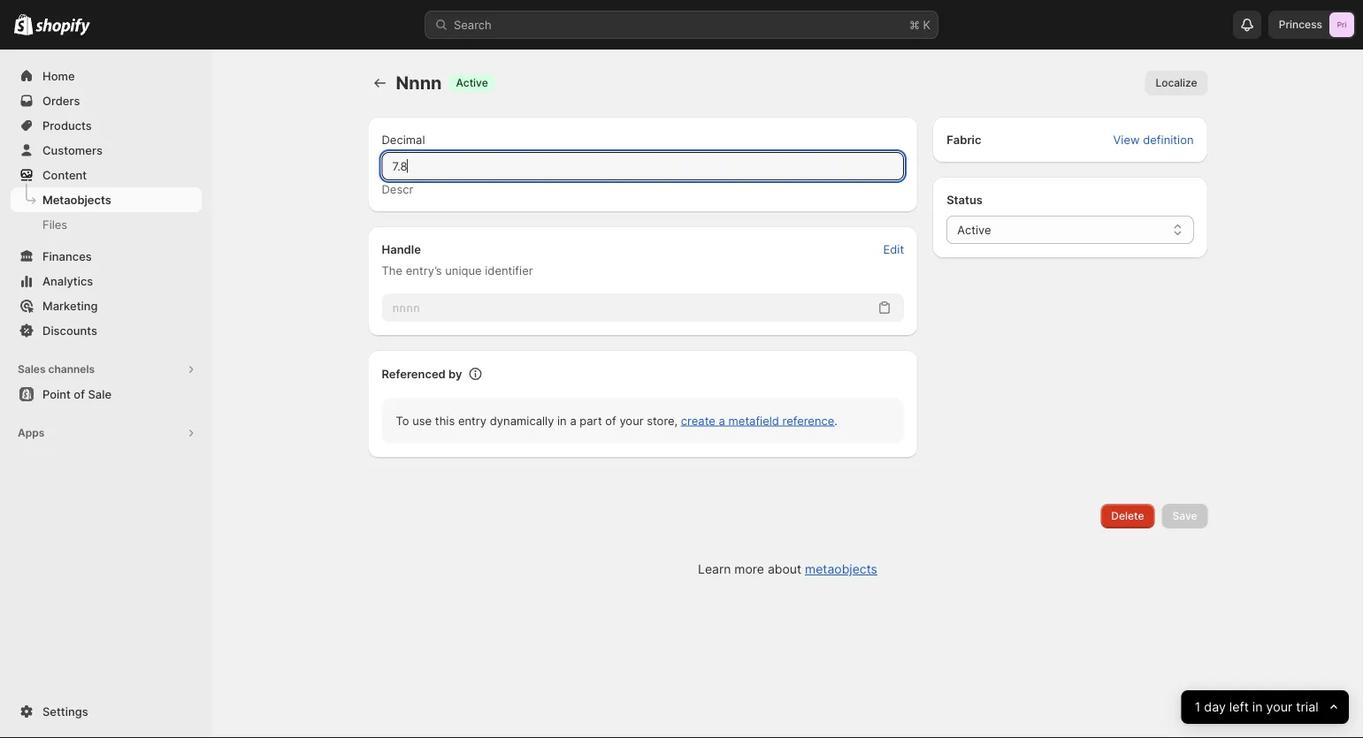 Task type: vqa. For each thing, say whether or not it's contained in the screenshot.
Completed
no



Task type: describe. For each thing, give the bounding box(es) containing it.
in inside dropdown button
[[1253, 700, 1264, 716]]

finances
[[42, 250, 92, 263]]

status
[[947, 193, 983, 207]]

sales channels button
[[11, 358, 202, 382]]

more
[[735, 562, 765, 577]]

reference
[[783, 414, 835, 428]]

0 vertical spatial your
[[620, 414, 644, 428]]

1 day left in your trial
[[1196, 700, 1319, 716]]

settings link
[[11, 700, 202, 725]]

1 horizontal spatial of
[[606, 414, 617, 428]]

descr
[[382, 182, 414, 196]]

home link
[[11, 64, 202, 89]]

localize link
[[1146, 71, 1208, 96]]

shopify image
[[14, 14, 33, 35]]

create a metafield reference link
[[681, 414, 835, 428]]

2 a from the left
[[719, 414, 726, 428]]

finances link
[[11, 244, 202, 269]]

definition
[[1144, 133, 1194, 146]]

view
[[1114, 133, 1140, 146]]

point of sale
[[42, 388, 112, 401]]

handle
[[382, 242, 421, 256]]

create
[[681, 414, 716, 428]]

analytics link
[[11, 269, 202, 294]]

view definition
[[1114, 133, 1194, 146]]

decimal
[[382, 133, 425, 146]]

trial
[[1297, 700, 1319, 716]]

1 day left in your trial button
[[1182, 691, 1350, 725]]

shopify image
[[36, 18, 90, 36]]

localize
[[1156, 77, 1198, 89]]

store,
[[647, 414, 678, 428]]

use
[[413, 414, 432, 428]]

referenced
[[382, 367, 446, 381]]

this
[[435, 414, 455, 428]]

products link
[[11, 113, 202, 138]]

metafield
[[729, 414, 780, 428]]

1
[[1196, 700, 1201, 716]]

learn
[[698, 562, 731, 577]]

k
[[924, 18, 931, 31]]

metaobjects link
[[11, 188, 202, 212]]

discounts
[[42, 324, 97, 338]]

save button
[[1163, 504, 1208, 529]]

your inside dropdown button
[[1267, 700, 1293, 716]]

sale
[[88, 388, 112, 401]]

metaobjects link
[[805, 562, 878, 577]]

fabric
[[947, 133, 982, 146]]

orders
[[42, 94, 80, 108]]

delete
[[1112, 510, 1145, 523]]

day
[[1205, 700, 1227, 716]]

files link
[[11, 212, 202, 237]]

settings
[[42, 705, 88, 719]]

of inside button
[[74, 388, 85, 401]]

metaobjects
[[805, 562, 878, 577]]

point
[[42, 388, 71, 401]]

0 vertical spatial in
[[558, 414, 567, 428]]

handle the entry's unique identifier
[[382, 242, 533, 277]]



Task type: locate. For each thing, give the bounding box(es) containing it.
left
[[1230, 700, 1250, 716]]

active for nnnn
[[456, 77, 488, 89]]

sales
[[18, 363, 46, 376]]

orders link
[[11, 89, 202, 113]]

0 horizontal spatial active
[[456, 77, 488, 89]]

to
[[396, 414, 409, 428]]

active
[[456, 77, 488, 89], [958, 223, 992, 237]]

marketing
[[42, 299, 98, 313]]

0 horizontal spatial a
[[570, 414, 577, 428]]

point of sale link
[[11, 382, 202, 407]]

of
[[74, 388, 85, 401], [606, 414, 617, 428]]

search
[[454, 18, 492, 31]]

marketing link
[[11, 294, 202, 319]]

apps button
[[11, 421, 202, 446]]

in right left
[[1253, 700, 1264, 716]]

1 vertical spatial your
[[1267, 700, 1293, 716]]

a right create in the bottom of the page
[[719, 414, 726, 428]]

your
[[620, 414, 644, 428], [1267, 700, 1293, 716]]

None text field
[[382, 152, 905, 181]]

learn more about metaobjects
[[698, 562, 878, 577]]

referenced by
[[382, 367, 462, 381]]

1 horizontal spatial active
[[958, 223, 992, 237]]

products
[[42, 119, 92, 132]]

1 horizontal spatial your
[[1267, 700, 1293, 716]]

dynamically
[[490, 414, 554, 428]]

to use this entry dynamically in a part of your store, create a metafield reference .
[[396, 414, 838, 428]]

content link
[[11, 163, 202, 188]]

0 vertical spatial active
[[456, 77, 488, 89]]

active right "nnnn"
[[456, 77, 488, 89]]

⌘ k
[[910, 18, 931, 31]]

1 horizontal spatial in
[[1253, 700, 1264, 716]]

your left store, on the bottom of the page
[[620, 414, 644, 428]]

your left trial
[[1267, 700, 1293, 716]]

save
[[1173, 510, 1198, 523]]

a
[[570, 414, 577, 428], [719, 414, 726, 428]]

of left sale at the left bottom
[[74, 388, 85, 401]]

the
[[382, 264, 403, 277]]

edit
[[884, 242, 905, 256]]

files
[[42, 218, 67, 231]]

active for status
[[958, 223, 992, 237]]

analytics
[[42, 274, 93, 288]]

princess
[[1280, 18, 1323, 31]]

identifier
[[485, 264, 533, 277]]

princess image
[[1330, 12, 1355, 37]]

sales channels
[[18, 363, 95, 376]]

a left part
[[570, 414, 577, 428]]

view definition link
[[1103, 127, 1205, 152]]

home
[[42, 69, 75, 83]]

customers link
[[11, 138, 202, 163]]

0 vertical spatial of
[[74, 388, 85, 401]]

delete button
[[1101, 504, 1155, 529]]

None text field
[[382, 294, 873, 322]]

⌘
[[910, 18, 920, 31]]

part
[[580, 414, 602, 428]]

nnnn
[[396, 72, 442, 94]]

active down status on the top
[[958, 223, 992, 237]]

.
[[835, 414, 838, 428]]

0 horizontal spatial of
[[74, 388, 85, 401]]

unique
[[445, 264, 482, 277]]

in
[[558, 414, 567, 428], [1253, 700, 1264, 716]]

1 a from the left
[[570, 414, 577, 428]]

of right part
[[606, 414, 617, 428]]

entry's
[[406, 264, 442, 277]]

apps
[[18, 427, 44, 440]]

customers
[[42, 143, 103, 157]]

1 vertical spatial active
[[958, 223, 992, 237]]

1 vertical spatial in
[[1253, 700, 1264, 716]]

point of sale button
[[0, 382, 212, 407]]

1 horizontal spatial a
[[719, 414, 726, 428]]

in left part
[[558, 414, 567, 428]]

entry
[[458, 414, 487, 428]]

0 horizontal spatial your
[[620, 414, 644, 428]]

channels
[[48, 363, 95, 376]]

about
[[768, 562, 802, 577]]

discounts link
[[11, 319, 202, 343]]

by
[[449, 367, 462, 381]]

metaobjects
[[42, 193, 111, 207]]

content
[[42, 168, 87, 182]]

0 horizontal spatial in
[[558, 414, 567, 428]]

1 vertical spatial of
[[606, 414, 617, 428]]

edit button
[[873, 237, 915, 262]]



